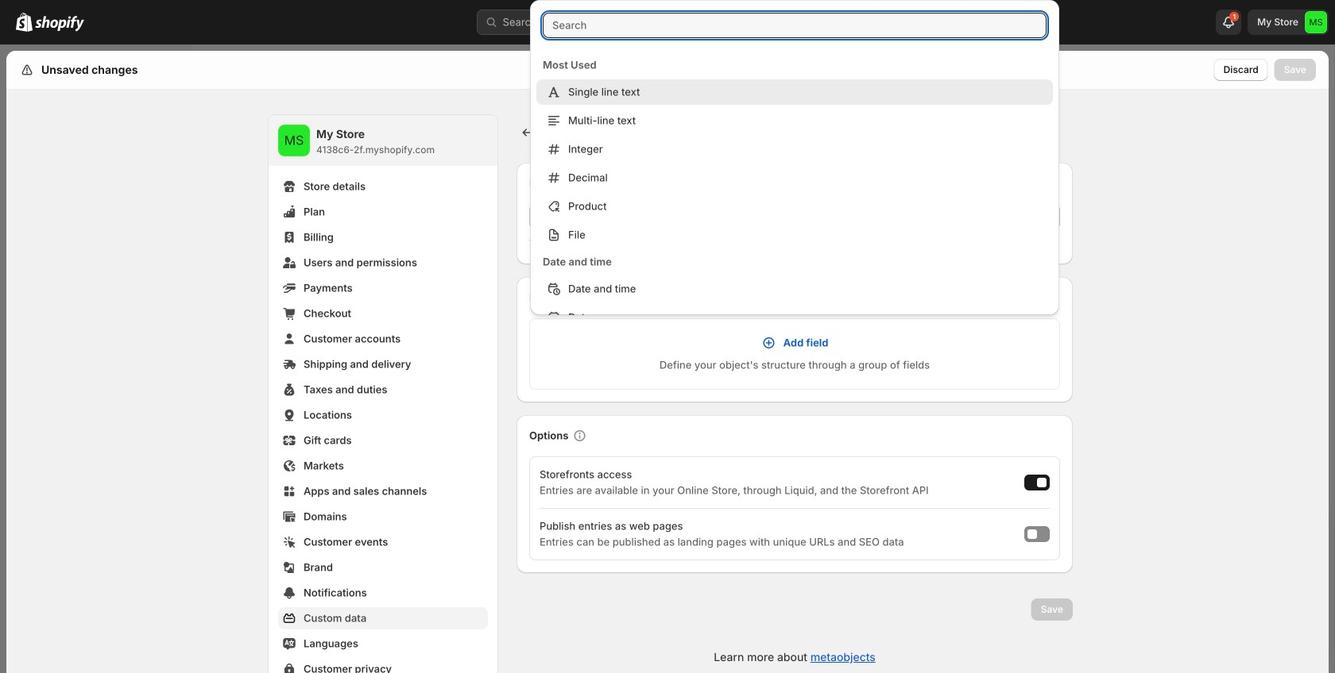 Task type: describe. For each thing, give the bounding box(es) containing it.
1 group from the top
[[530, 79, 1059, 248]]

search list box
[[530, 51, 1059, 674]]

toggle publishing entries as web pages image
[[1028, 530, 1037, 540]]

Examples: Cart upsell, Fabric colors, Product bundle text field
[[529, 204, 1016, 230]]

shop settings menu element
[[269, 115, 497, 674]]

my store image
[[278, 125, 310, 157]]

Search search field
[[543, 13, 1047, 38]]

my store image
[[1305, 11, 1327, 33]]



Task type: locate. For each thing, give the bounding box(es) containing it.
option
[[530, 79, 1059, 105]]

settings dialog
[[6, 51, 1329, 674]]

2 group from the top
[[530, 277, 1059, 331]]

1 horizontal spatial shopify image
[[35, 16, 84, 32]]

0 horizontal spatial shopify image
[[16, 13, 33, 32]]

0 vertical spatial group
[[530, 79, 1059, 248]]

group
[[530, 79, 1059, 248], [530, 277, 1059, 331]]

1 vertical spatial group
[[530, 277, 1059, 331]]

shopify image
[[16, 13, 33, 32], [35, 16, 84, 32]]



Task type: vqa. For each thing, say whether or not it's contained in the screenshot.
Mark Add A Custom Domain As Done "image"
no



